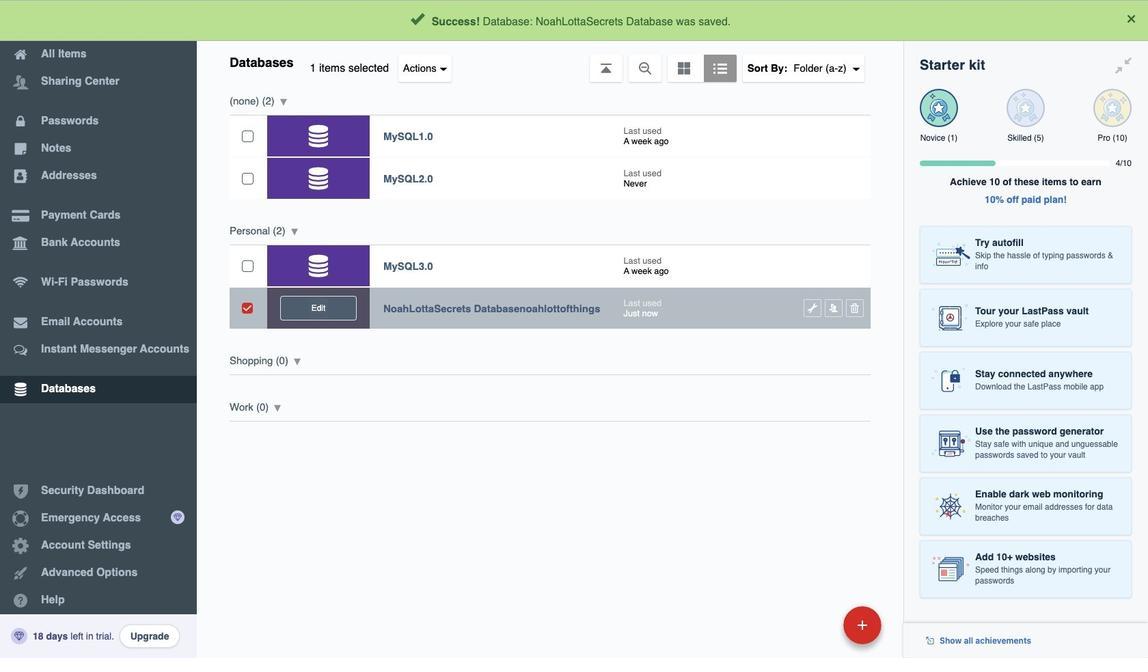 Task type: locate. For each thing, give the bounding box(es) containing it.
Search search field
[[330, 5, 876, 36]]

main navigation navigation
[[0, 0, 197, 658]]

new item element
[[750, 606, 887, 645]]

alert
[[0, 0, 1149, 41]]



Task type: vqa. For each thing, say whether or not it's contained in the screenshot.
Main navigation navigation
yes



Task type: describe. For each thing, give the bounding box(es) containing it.
search my vault text field
[[330, 5, 876, 36]]

vault options navigation
[[197, 41, 904, 82]]

new item navigation
[[750, 602, 890, 658]]



